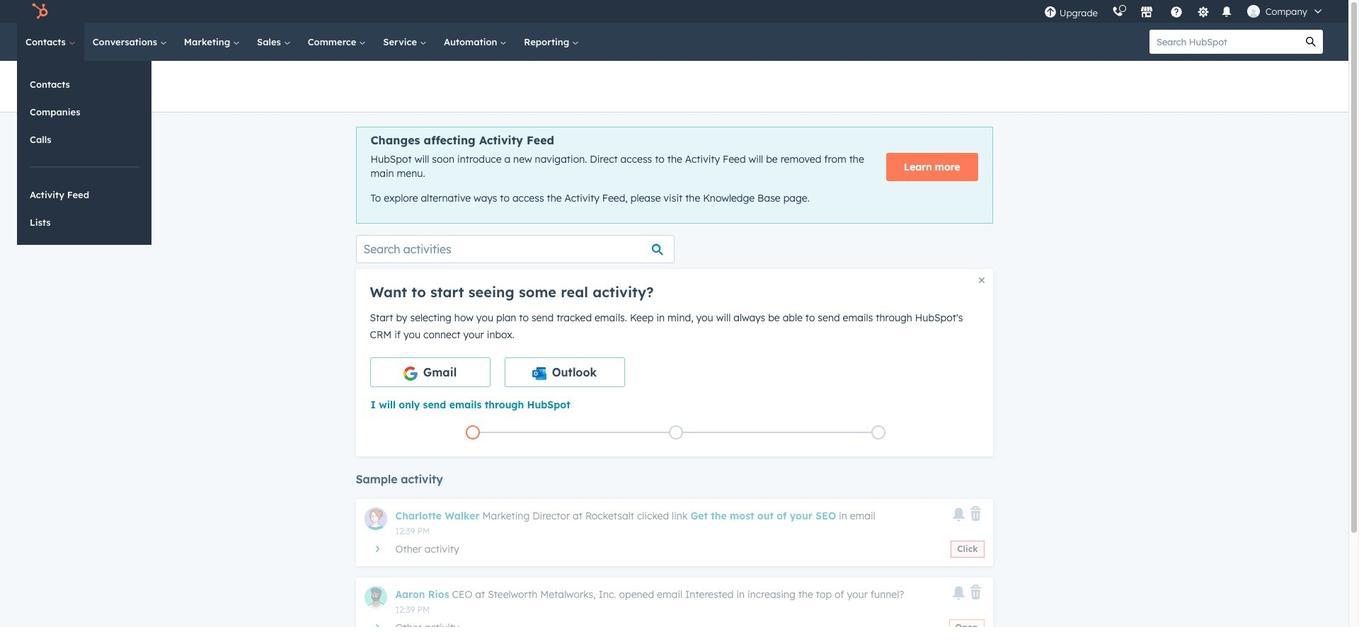 Task type: locate. For each thing, give the bounding box(es) containing it.
None checkbox
[[505, 358, 625, 387]]

onboarding.steps.sendtrackedemailingmail.title image
[[673, 430, 680, 437]]

menu
[[1037, 0, 1332, 23]]

list
[[371, 423, 981, 443]]

None checkbox
[[370, 358, 490, 387]]

jacob simon image
[[1248, 5, 1261, 18]]

marketplaces image
[[1141, 6, 1154, 19]]

close image
[[979, 277, 985, 283]]



Task type: vqa. For each thing, say whether or not it's contained in the screenshot.
the right All
no



Task type: describe. For each thing, give the bounding box(es) containing it.
contacts menu
[[17, 61, 152, 245]]

Search HubSpot search field
[[1150, 30, 1300, 54]]

Search activities search field
[[356, 235, 675, 263]]

onboarding.steps.finalstep.title image
[[876, 430, 883, 437]]



